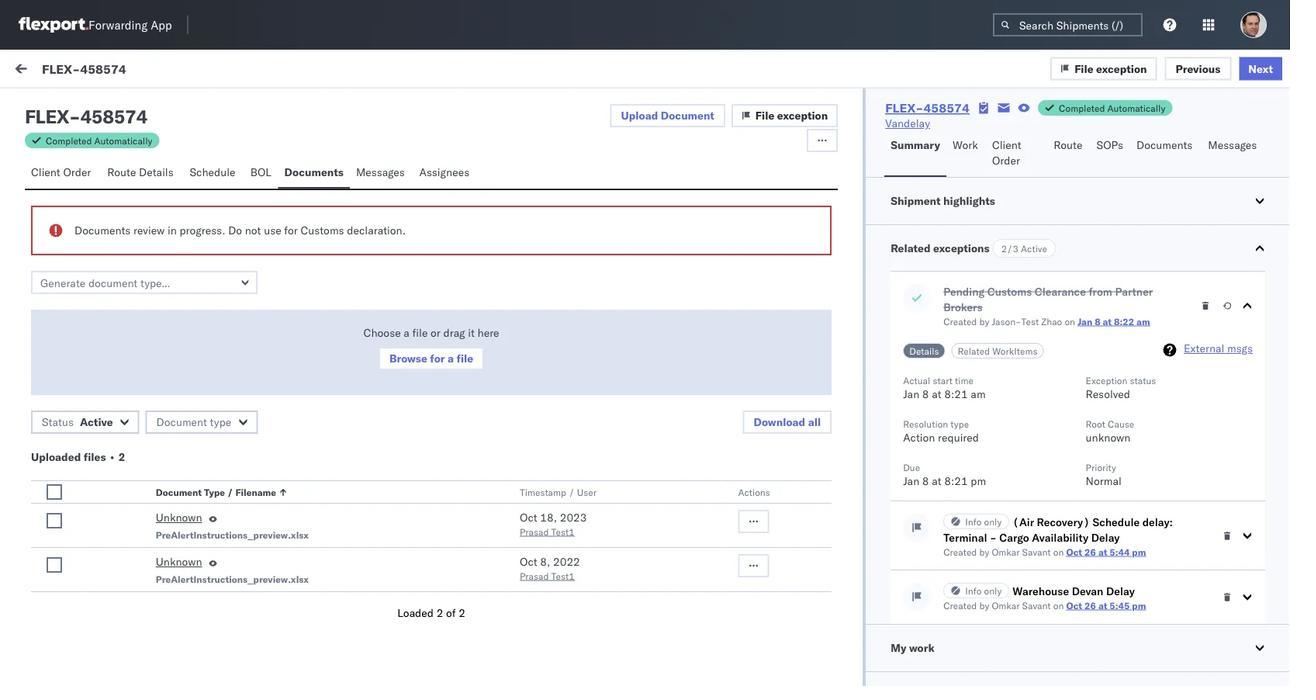 Task type: vqa. For each thing, say whether or not it's contained in the screenshot.
Due Jan 8 at 8:21 pm
yes



Task type: describe. For each thing, give the bounding box(es) containing it.
by inside pending customs clearance from partner brokers created by jason-test zhao on jan 8 at 8:22 am
[[980, 316, 990, 327]]

2 oct 26, 2023, 5:45 pm edt from the top
[[440, 592, 579, 605]]

flex- up "external (0)"
[[42, 61, 80, 76]]

hold
[[207, 404, 231, 418]]

create
[[352, 521, 383, 534]]

external for external (0)
[[25, 99, 66, 112]]

3 pm from the top
[[540, 320, 556, 334]]

external msgs button
[[1184, 342, 1254, 357]]

0 horizontal spatial flex-458574
[[42, 61, 126, 76]]

2023, for latent messaging test.
[[481, 180, 511, 194]]

1 horizontal spatial client
[[993, 138, 1022, 152]]

pm inside the due jan 8 at 8:21 pm
[[971, 474, 987, 488]]

458574 up vandelay
[[924, 100, 970, 116]]

savant down generate document type... text box
[[111, 308, 144, 321]]

18,
[[541, 511, 557, 524]]

2022
[[553, 555, 580, 569]]

documents for left documents button
[[285, 165, 344, 179]]

previous
[[1176, 62, 1221, 75]]

26, for you
[[461, 592, 478, 605]]

this is
[[47, 521, 79, 534]]

created for (air recovery) schedule delay: terminal - cargo availability delay
[[944, 546, 978, 558]]

8:21 inside the due jan 8 at 8:21 pm
[[945, 474, 968, 488]]

that
[[150, 591, 169, 604]]

oct 26 at 5:44 pm button
[[1067, 546, 1147, 558]]

1 vertical spatial completed automatically
[[46, 135, 152, 146]]

1 horizontal spatial details
[[910, 345, 940, 357]]

5:45 down oct 8, 2022 prasad test1
[[514, 592, 537, 605]]

by for (air
[[980, 546, 990, 558]]

forwarding app link
[[19, 17, 172, 33]]

we are notifying you that your shipment, k & k, devan has been delayed. please
[[47, 591, 417, 620]]

am inside pending customs clearance from partner brokers created by jason-test zhao on jan 8 at 8:22 am
[[1137, 316, 1151, 327]]

browse for a file
[[390, 352, 474, 365]]

2 vertical spatial delay
[[1107, 584, 1135, 598]]

1 horizontal spatial warehouse
[[1013, 584, 1070, 598]]

/ inside document type / filename button
[[227, 486, 233, 498]]

3 26, from the top
[[461, 320, 478, 334]]

related workitems
[[958, 345, 1038, 357]]

flexport. image
[[19, 17, 88, 33]]

devan
[[282, 591, 311, 604]]

info only for (air
[[966, 516, 1002, 527]]

not
[[245, 224, 261, 237]]

active for 2/3 active
[[1022, 243, 1048, 254]]

been
[[335, 591, 359, 604]]

omkar up 'filing'
[[75, 238, 108, 251]]

2/3 active
[[1002, 243, 1048, 254]]

1 horizontal spatial client order button
[[987, 131, 1048, 177]]

exception: for exception: unknown customs hold type
[[49, 404, 104, 418]]

review
[[133, 224, 165, 237]]

unknown link for oct 18, 2023
[[156, 510, 202, 529]]

active for status active
[[80, 415, 113, 429]]

1854269
[[1038, 250, 1086, 264]]

for inside browse for a file button
[[430, 352, 445, 365]]

flex- up workitems
[[1006, 320, 1038, 334]]

4 omkar savant from the top
[[75, 378, 144, 391]]

and with this contract established, we will create lucrative partnership.
[[47, 521, 383, 550]]

4 2023, from the top
[[481, 491, 511, 505]]

schedule inside "button"
[[190, 165, 236, 179]]

related exceptions
[[891, 241, 990, 255]]

1 horizontal spatial a
[[404, 326, 410, 340]]

info for warehouse devan delay
[[966, 585, 982, 597]]

status active
[[42, 415, 113, 429]]

5:45 down warehouse devan delay
[[1110, 600, 1130, 611]]

2 horizontal spatial work
[[1041, 135, 1062, 146]]

1 horizontal spatial 2
[[437, 606, 443, 620]]

uploaded
[[31, 450, 81, 464]]

1 vertical spatial client
[[31, 165, 60, 179]]

0 vertical spatial work
[[151, 64, 176, 77]]

upload document
[[621, 109, 715, 122]]

3 2023, from the top
[[481, 320, 511, 334]]

0 vertical spatial work
[[44, 60, 84, 81]]

0 horizontal spatial file
[[413, 326, 428, 340]]

savant up the test.
[[111, 168, 144, 182]]

actual start time jan 8 at 8:21 am
[[904, 375, 986, 401]]

loaded 2 of 2
[[398, 606, 466, 620]]

shipment
[[891, 194, 941, 208]]

files
[[84, 450, 106, 464]]

lucrative
[[47, 536, 89, 550]]

jan inside the due jan 8 at 8:21 pm
[[904, 474, 920, 488]]

previous button
[[1166, 57, 1232, 80]]

0 vertical spatial exception
[[1097, 62, 1148, 75]]

my work inside button
[[891, 641, 935, 655]]

file inside button
[[457, 352, 474, 365]]

Generate document type... text field
[[31, 271, 258, 294]]

1 horizontal spatial documents button
[[1131, 131, 1203, 177]]

0 horizontal spatial a
[[98, 265, 104, 278]]

you
[[129, 591, 147, 604]]

declaration.
[[347, 224, 406, 237]]

0 vertical spatial details
[[139, 165, 174, 179]]

resolution
[[904, 418, 949, 430]]

warehouse devan delay
[[1013, 584, 1135, 598]]

cargo
[[1000, 531, 1030, 545]]

1 horizontal spatial flex-458574
[[886, 100, 970, 116]]

next
[[1249, 62, 1274, 75]]

improve
[[228, 265, 267, 278]]

omkar down cargo
[[992, 546, 1020, 558]]

0 vertical spatial unknown
[[107, 404, 156, 418]]

savant up exception: unknown customs hold type
[[111, 378, 144, 391]]

omkar down created by omkar savant on oct 26 at 5:44 pm
[[992, 600, 1020, 611]]

2023
[[560, 511, 587, 524]]

great
[[90, 521, 115, 534]]

0 vertical spatial document
[[661, 109, 715, 122]]

established,
[[252, 521, 313, 534]]

msgs
[[1228, 342, 1254, 355]]

documents for documents review in progress. do not use for customs declaration.
[[75, 224, 131, 237]]

exception status resolved
[[1086, 375, 1157, 401]]

timestamp / user
[[520, 486, 597, 498]]

category
[[724, 135, 762, 146]]

at inside actual start time jan 8 at 8:21 am
[[932, 387, 942, 401]]

8 inside actual start time jan 8 at 8:21 am
[[923, 387, 930, 401]]

upload
[[621, 109, 658, 122]]

schedule button
[[184, 158, 244, 189]]

are
[[65, 591, 80, 604]]

forwarding app
[[88, 17, 172, 32]]

oct 26, 2023, 7:00 pm edt
[[440, 250, 579, 264]]

8,
[[541, 555, 551, 569]]

import work button
[[115, 64, 176, 77]]

by for warehouse
[[980, 600, 990, 611]]

flex- up vandelay
[[886, 100, 924, 116]]

at inside pending customs clearance from partner brokers created by jason-test zhao on jan 8 at 8:22 am
[[1103, 316, 1112, 327]]

document type / filename
[[156, 486, 276, 498]]

0 vertical spatial messages
[[1209, 138, 1258, 152]]

on for devan
[[1054, 600, 1064, 611]]

type for resolution
[[951, 418, 970, 430]]

1 horizontal spatial completed
[[1060, 102, 1106, 114]]

customs inside pending customs clearance from partner brokers created by jason-test zhao on jan 8 at 8:22 am
[[988, 285, 1033, 298]]

messaging
[[81, 195, 133, 208]]

or
[[431, 326, 441, 340]]

savant up exception: warehouse devan delay
[[111, 463, 144, 477]]

document for type
[[157, 415, 207, 429]]

pm for you
[[540, 592, 556, 605]]

assignees button
[[413, 158, 479, 189]]

priority normal
[[1086, 461, 1122, 488]]

1 horizontal spatial messages button
[[1203, 131, 1266, 177]]

k,
[[269, 591, 279, 604]]

2 for ∙
[[119, 450, 125, 464]]

info only for warehouse
[[966, 585, 1002, 597]]

flex- up clearance
[[1006, 250, 1038, 264]]

(0) for external (0)
[[68, 99, 89, 112]]

2 vertical spatial customs
[[158, 404, 204, 418]]

0 vertical spatial for
[[284, 224, 298, 237]]

internal (0) button
[[98, 92, 174, 122]]

8 inside pending customs clearance from partner brokers created by jason-test zhao on jan 8 at 8:22 am
[[1095, 316, 1101, 327]]

pm for (air recovery) schedule delay: terminal - cargo availability delay
[[1133, 546, 1147, 558]]

please
[[385, 606, 417, 620]]

1 flex- 458574 from the top
[[1006, 491, 1079, 505]]

resize handle column header for message
[[415, 130, 433, 686]]

458574 down import
[[80, 105, 147, 128]]

exception: warehouse devan delay
[[49, 490, 232, 503]]

0 vertical spatial delay
[[203, 490, 232, 503]]

1 vertical spatial file
[[756, 109, 775, 122]]

4 pm from the top
[[540, 491, 556, 505]]

1 vertical spatial exception
[[778, 109, 828, 122]]

workitems
[[993, 345, 1038, 357]]

7:00
[[514, 250, 537, 264]]

edt for latent messaging test.
[[559, 180, 579, 194]]

0 horizontal spatial client order button
[[25, 158, 101, 189]]

we
[[47, 591, 62, 604]]

2023, for a
[[481, 250, 511, 264]]

1 horizontal spatial order
[[993, 154, 1021, 167]]

client order for client order button to the left
[[31, 165, 91, 179]]

- inside the (air recovery) schedule delay: terminal - cargo availability delay
[[990, 531, 997, 545]]

omkar up the latent messaging test.
[[75, 168, 108, 182]]

app
[[151, 17, 172, 32]]

0 horizontal spatial messages button
[[350, 158, 413, 189]]

flex- up (air
[[1006, 491, 1038, 505]]

oct 8, 2022 prasad test1
[[520, 555, 580, 582]]

0 vertical spatial devan
[[168, 490, 200, 503]]

2 for of
[[459, 606, 466, 620]]

458574 down "route" button
[[1038, 180, 1079, 194]]

4 26, from the top
[[461, 491, 478, 505]]

summary button
[[885, 131, 947, 177]]

at inside the due jan 8 at 8:21 pm
[[932, 474, 942, 488]]

oct 18, 2023 prasad test1
[[520, 511, 587, 538]]

this
[[47, 521, 67, 534]]

omkar savant for latent
[[75, 168, 144, 182]]

browse for a file button
[[379, 347, 485, 370]]

1 vertical spatial file exception
[[756, 109, 828, 122]]

it
[[468, 326, 475, 340]]

only for warehouse
[[985, 585, 1002, 597]]

external msgs
[[1184, 342, 1254, 355]]

type inside button
[[204, 486, 225, 498]]

unknown
[[1086, 431, 1131, 444]]

0 vertical spatial completed automatically
[[1060, 102, 1166, 114]]

i
[[47, 265, 50, 278]]

1 horizontal spatial file
[[1075, 62, 1094, 75]]

status
[[42, 415, 74, 429]]

pm for warehouse devan delay
[[1133, 600, 1147, 611]]

partnership.
[[92, 536, 152, 550]]

savant down cargo
[[1023, 546, 1051, 558]]

item/shipment
[[1064, 135, 1128, 146]]

normal
[[1086, 474, 1122, 488]]

commendation
[[106, 265, 180, 278]]

omkar down 'filing'
[[75, 308, 108, 321]]

0 horizontal spatial order
[[63, 165, 91, 179]]



Task type: locate. For each thing, give the bounding box(es) containing it.
on down warehouse devan delay
[[1054, 600, 1064, 611]]

2 / from the left
[[569, 486, 575, 498]]

2 flex- 458574 from the top
[[1006, 592, 1079, 605]]

document type / filename button
[[153, 483, 489, 498]]

2 resize handle column header from the left
[[697, 130, 716, 686]]

omkar savant up status active
[[75, 378, 144, 391]]

2023,
[[481, 180, 511, 194], [481, 250, 511, 264], [481, 320, 511, 334], [481, 491, 511, 505], [481, 592, 511, 605]]

my
[[16, 60, 40, 81], [891, 641, 907, 655]]

schedule left bol
[[190, 165, 236, 179]]

exception
[[1086, 375, 1128, 386]]

1 vertical spatial created
[[944, 546, 978, 558]]

am inside actual start time jan 8 at 8:21 am
[[971, 387, 986, 401]]

1 vertical spatial details
[[910, 345, 940, 357]]

jan inside actual start time jan 8 at 8:21 am
[[904, 387, 920, 401]]

documents for documents button to the right
[[1137, 138, 1193, 152]]

external inside button
[[1184, 342, 1225, 355]]

2 info from the top
[[966, 585, 982, 597]]

pm for a
[[540, 250, 556, 264]]

test1 inside oct 8, 2022 prasad test1
[[552, 570, 575, 582]]

0 vertical spatial schedule
[[190, 165, 236, 179]]

completed
[[1060, 102, 1106, 114], [46, 135, 92, 146]]

26 for devan
[[1085, 600, 1097, 611]]

1 resize handle column header from the left
[[415, 130, 433, 686]]

0 horizontal spatial warehouse
[[107, 490, 165, 503]]

type inside button
[[210, 415, 232, 429]]

created inside pending customs clearance from partner brokers created by jason-test zhao on jan 8 at 8:22 am
[[944, 316, 978, 327]]

0 horizontal spatial (0)
[[68, 99, 89, 112]]

test1 for 2023
[[552, 526, 575, 538]]

cause
[[1108, 418, 1135, 430]]

on right 'zhao'
[[1065, 316, 1076, 327]]

file left or
[[413, 326, 428, 340]]

drag
[[444, 326, 465, 340]]

26, left timestamp
[[461, 491, 478, 505]]

flex-
[[42, 61, 80, 76], [886, 100, 924, 116], [1006, 250, 1038, 264], [1006, 320, 1038, 334], [1006, 491, 1038, 505], [1006, 592, 1038, 605]]

external left msgs
[[1184, 342, 1225, 355]]

0 vertical spatial 26
[[1085, 546, 1097, 558]]

warehouse up created by omkar savant on oct 26 at 5:45 pm
[[1013, 584, 1070, 598]]

loaded
[[398, 606, 434, 620]]

at down warehouse devan delay
[[1099, 600, 1108, 611]]

related for related work item/shipment
[[1007, 135, 1039, 146]]

0 horizontal spatial completed
[[46, 135, 92, 146]]

flex-458574 up vandelay
[[886, 100, 970, 116]]

i am filing a commendation report to improve
[[47, 265, 267, 278]]

edt
[[559, 180, 579, 194], [559, 250, 579, 264], [559, 320, 579, 334], [559, 491, 579, 505], [559, 592, 579, 605]]

omkar left "∙"
[[75, 463, 108, 477]]

1 exception: from the top
[[49, 404, 104, 418]]

/
[[227, 486, 233, 498], [569, 486, 575, 498]]

documents button right "sops"
[[1131, 131, 1203, 177]]

prasad inside oct 8, 2022 prasad test1
[[520, 570, 549, 582]]

0 vertical spatial 8
[[1095, 316, 1101, 327]]

flex-458574
[[42, 61, 126, 76], [886, 100, 970, 116]]

Search Shipments (/) text field
[[994, 13, 1143, 36]]

latent messaging test.
[[47, 195, 158, 208]]

1 vertical spatial customs
[[988, 285, 1033, 298]]

1 omkar savant from the top
[[75, 168, 144, 182]]

0 vertical spatial oct 26, 2023, 5:45 pm edt
[[440, 491, 579, 505]]

only for (air
[[985, 516, 1002, 527]]

458574 up recovery)
[[1038, 491, 1079, 505]]

action
[[904, 431, 936, 444]]

1 pm from the top
[[540, 180, 556, 194]]

internal (0)
[[104, 99, 165, 112]]

0 vertical spatial route
[[1054, 138, 1083, 152]]

schedule inside the (air recovery) schedule delay: terminal - cargo availability delay
[[1093, 515, 1140, 529]]

prealertinstructions_preview.xlsx up the 'shipment,'
[[156, 573, 309, 585]]

3 resize handle column header from the left
[[980, 130, 999, 686]]

0 vertical spatial test1
[[552, 526, 575, 538]]

3 edt from the top
[[559, 320, 579, 334]]

26, for latent messaging test.
[[461, 180, 478, 194]]

in
[[168, 224, 177, 237]]

work inside my work button
[[910, 641, 935, 655]]

related inside related workitems button
[[958, 345, 990, 357]]

0 vertical spatial am
[[53, 265, 68, 278]]

devan up oct 26 at 5:45 pm button
[[1072, 584, 1104, 598]]

(air
[[1013, 515, 1035, 529]]

order
[[993, 154, 1021, 167], [63, 165, 91, 179]]

resize handle column header
[[415, 130, 433, 686], [697, 130, 716, 686], [980, 130, 999, 686], [1263, 130, 1282, 686]]

5 edt from the top
[[559, 592, 579, 605]]

2 8:21 from the top
[[945, 474, 968, 488]]

edt right 6:30 on the left top of the page
[[559, 320, 579, 334]]

prealertinstructions_preview.xlsx for oct 8, 2022
[[156, 573, 309, 585]]

0 horizontal spatial schedule
[[190, 165, 236, 179]]

&
[[259, 591, 266, 604]]

work inside button
[[953, 138, 979, 152]]

2 right "∙"
[[119, 450, 125, 464]]

on for recovery)
[[1054, 546, 1064, 558]]

2 unknown link from the top
[[156, 554, 202, 573]]

1 26 from the top
[[1085, 546, 1097, 558]]

flex-458574 down forwarding app link
[[42, 61, 126, 76]]

0 vertical spatial customs
[[301, 224, 344, 237]]

messages
[[1209, 138, 1258, 152], [356, 165, 405, 179]]

0 vertical spatial documents
[[1137, 138, 1193, 152]]

exception: for exception: warehouse devan delay
[[49, 490, 104, 503]]

2 horizontal spatial customs
[[988, 285, 1033, 298]]

omkar savant for i
[[75, 238, 144, 251]]

0 horizontal spatial completed automatically
[[46, 135, 152, 146]]

prasad for 8,
[[520, 570, 549, 582]]

actions
[[739, 486, 771, 498]]

savant down review
[[111, 238, 144, 251]]

1 8:21 from the top
[[945, 387, 968, 401]]

None checkbox
[[47, 557, 62, 573]]

5 26, from the top
[[461, 592, 478, 605]]

related work item/shipment
[[1007, 135, 1128, 146]]

my inside my work button
[[891, 641, 907, 655]]

0 horizontal spatial customs
[[158, 404, 204, 418]]

oct 26, 2023, 6:30 pm edt
[[440, 320, 579, 334]]

we
[[316, 521, 329, 534]]

1 horizontal spatial customs
[[301, 224, 344, 237]]

will
[[332, 521, 349, 534]]

1 horizontal spatial type
[[234, 404, 259, 418]]

file up category
[[756, 109, 775, 122]]

type up contract
[[204, 486, 225, 498]]

type for document
[[210, 415, 232, 429]]

shipment highlights
[[891, 194, 996, 208]]

0 horizontal spatial my
[[16, 60, 40, 81]]

delay up contract
[[203, 490, 232, 503]]

1 prasad from the top
[[520, 526, 549, 538]]

related for related exceptions
[[891, 241, 931, 255]]

has
[[314, 591, 332, 604]]

1 horizontal spatial file
[[457, 352, 474, 365]]

completed up item/shipment
[[1060, 102, 1106, 114]]

1 vertical spatial exception:
[[49, 490, 104, 503]]

(0) right internal
[[145, 99, 165, 112]]

1 vertical spatial am
[[1137, 316, 1151, 327]]

0 horizontal spatial client order
[[31, 165, 91, 179]]

omkar savant for oct 26, 2023, 6:30 pm edt
[[75, 308, 144, 321]]

forwarding
[[88, 17, 148, 32]]

1 vertical spatial schedule
[[1093, 515, 1140, 529]]

document for type
[[156, 486, 202, 498]]

1 horizontal spatial active
[[1022, 243, 1048, 254]]

2 pm from the top
[[540, 250, 556, 264]]

4 edt from the top
[[559, 491, 579, 505]]

client order for rightmost client order button
[[993, 138, 1022, 167]]

customs up jason-
[[988, 285, 1033, 298]]

/ inside timestamp / user "button"
[[569, 486, 575, 498]]

0 vertical spatial completed
[[1060, 102, 1106, 114]]

2 vertical spatial documents
[[75, 224, 131, 237]]

8 inside the due jan 8 at 8:21 pm
[[923, 474, 930, 488]]

exceptions
[[934, 241, 990, 255]]

1 horizontal spatial external
[[1184, 342, 1225, 355]]

jan down due
[[904, 474, 920, 488]]

shipment,
[[197, 591, 246, 604]]

0 vertical spatial warehouse
[[107, 490, 165, 503]]

1 horizontal spatial automatically
[[1108, 102, 1166, 114]]

browse
[[390, 352, 428, 365]]

1 vertical spatial info only
[[966, 585, 1002, 597]]

0 vertical spatial file
[[413, 326, 428, 340]]

for down or
[[430, 352, 445, 365]]

2 vertical spatial a
[[448, 352, 454, 365]]

client right work button
[[993, 138, 1022, 152]]

route for route details
[[107, 165, 136, 179]]

2 exception: from the top
[[49, 490, 104, 503]]

8 down action
[[923, 474, 930, 488]]

at down start
[[932, 387, 942, 401]]

1 2023, from the top
[[481, 180, 511, 194]]

2 vertical spatial related
[[958, 345, 990, 357]]

document inside button
[[157, 415, 207, 429]]

1 vertical spatial info
[[966, 585, 982, 597]]

completed down 'flex - 458574'
[[46, 135, 92, 146]]

use
[[264, 224, 282, 237]]

2 prealertinstructions_preview.xlsx from the top
[[156, 573, 309, 585]]

external inside button
[[25, 99, 66, 112]]

oct 26, 2023, 5:45 pm edt up 18,
[[440, 491, 579, 505]]

resize handle column header for related work item/shipment
[[1263, 130, 1282, 686]]

2 only from the top
[[985, 585, 1002, 597]]

0 horizontal spatial exception
[[778, 109, 828, 122]]

delay up oct 26 at 5:44 pm button
[[1092, 531, 1120, 545]]

pm down oct 26 at 5:44 pm button
[[1133, 600, 1147, 611]]

unknown link for oct 8, 2022
[[156, 554, 202, 573]]

0 horizontal spatial messages
[[356, 165, 405, 179]]

2 horizontal spatial documents
[[1137, 138, 1193, 152]]

0 vertical spatial my work
[[16, 60, 84, 81]]

am right i
[[53, 265, 68, 278]]

(0) inside button
[[145, 99, 165, 112]]

3 by from the top
[[980, 600, 990, 611]]

contract
[[209, 521, 249, 534]]

2 horizontal spatial 2
[[459, 606, 466, 620]]

∙
[[109, 450, 116, 464]]

time
[[956, 375, 974, 386]]

highlights
[[944, 194, 996, 208]]

customs left hold
[[158, 404, 204, 418]]

0 vertical spatial jan
[[1078, 316, 1093, 327]]

26, down assignees in the top left of the page
[[461, 180, 478, 194]]

client order
[[993, 138, 1022, 167], [31, 165, 91, 179]]

shipment highlights button
[[866, 178, 1291, 224]]

type inside "resolution type action required"
[[951, 418, 970, 430]]

0 horizontal spatial file exception
[[756, 109, 828, 122]]

documents down the latent messaging test.
[[75, 224, 131, 237]]

0 vertical spatial pm
[[971, 474, 987, 488]]

flex- down created by omkar savant on oct 26 at 5:44 pm
[[1006, 592, 1038, 605]]

at down action
[[932, 474, 942, 488]]

savant
[[111, 168, 144, 182], [111, 238, 144, 251], [111, 308, 144, 321], [111, 378, 144, 391], [111, 463, 144, 477], [1023, 546, 1051, 558], [1023, 600, 1051, 611]]

automatically up "sops"
[[1108, 102, 1166, 114]]

26, for a
[[461, 250, 478, 264]]

pm
[[971, 474, 987, 488], [1133, 546, 1147, 558], [1133, 600, 1147, 611]]

omkar savant up exception: warehouse devan delay
[[75, 463, 144, 477]]

2 info only from the top
[[966, 585, 1002, 597]]

0 horizontal spatial documents button
[[278, 158, 350, 189]]

2 26 from the top
[[1085, 600, 1097, 611]]

1 vertical spatial prealertinstructions_preview.xlsx
[[156, 573, 309, 585]]

am right 8:22
[[1137, 316, 1151, 327]]

2 test1 from the top
[[552, 570, 575, 582]]

test1 for 2022
[[552, 570, 575, 582]]

test.
[[136, 195, 158, 208]]

omkar
[[75, 168, 108, 182], [75, 238, 108, 251], [75, 308, 108, 321], [75, 378, 108, 391], [75, 463, 108, 477], [992, 546, 1020, 558], [992, 600, 1020, 611]]

details up the test.
[[139, 165, 174, 179]]

458574
[[80, 61, 126, 76], [924, 100, 970, 116], [80, 105, 147, 128], [1038, 180, 1079, 194], [1038, 491, 1079, 505], [1038, 592, 1079, 605]]

omkar savant up messaging
[[75, 168, 144, 182]]

external for external msgs
[[1184, 342, 1225, 355]]

due jan 8 at 8:21 pm
[[904, 461, 987, 488]]

created for warehouse devan delay
[[944, 600, 978, 611]]

0 vertical spatial active
[[1022, 243, 1048, 254]]

5:45
[[514, 491, 537, 505], [514, 592, 537, 605], [1110, 600, 1130, 611]]

0 vertical spatial automatically
[[1108, 102, 1166, 114]]

on inside pending customs clearance from partner brokers created by jason-test zhao on jan 8 at 8:22 am
[[1065, 316, 1076, 327]]

0 horizontal spatial automatically
[[94, 135, 152, 146]]

3 created from the top
[[944, 600, 978, 611]]

choose
[[364, 326, 401, 340]]

progress.
[[180, 224, 225, 237]]

message
[[48, 135, 85, 146]]

only up cargo
[[985, 516, 1002, 527]]

to
[[215, 265, 225, 278]]

and
[[142, 521, 160, 534]]

1 horizontal spatial exception
[[1097, 62, 1148, 75]]

related down shipment
[[891, 241, 931, 255]]

5:44
[[1110, 546, 1130, 558]]

am down time
[[971, 387, 986, 401]]

type up required at right bottom
[[951, 418, 970, 430]]

1 vertical spatial test1
[[552, 570, 575, 582]]

0 vertical spatial exception:
[[49, 404, 104, 418]]

order right work button
[[993, 154, 1021, 167]]

info for (air recovery) schedule delay: terminal - cargo availability delay
[[966, 516, 982, 527]]

here
[[478, 326, 500, 340]]

edt for a
[[559, 250, 579, 264]]

a right 'filing'
[[98, 265, 104, 278]]

None checkbox
[[47, 484, 62, 500], [47, 513, 62, 529], [47, 484, 62, 500], [47, 513, 62, 529]]

oct inside oct 8, 2022 prasad test1
[[520, 555, 538, 569]]

bol button
[[244, 158, 278, 189]]

oct inside oct 18, 2023 prasad test1
[[520, 511, 538, 524]]

start
[[933, 375, 953, 386]]

pending customs clearance from partner brokers created by jason-test zhao on jan 8 at 8:22 am
[[944, 285, 1154, 327]]

1 horizontal spatial (0)
[[145, 99, 165, 112]]

resolution type action required
[[904, 418, 980, 444]]

1 / from the left
[[227, 486, 233, 498]]

pm right 5:44
[[1133, 546, 1147, 558]]

/ left the user on the left bottom of page
[[569, 486, 575, 498]]

1 horizontal spatial documents
[[285, 165, 344, 179]]

test
[[1022, 316, 1040, 327]]

jason-
[[992, 316, 1022, 327]]

1 vertical spatial my work
[[891, 641, 935, 655]]

1 horizontal spatial completed automatically
[[1060, 102, 1166, 114]]

1 26, from the top
[[461, 180, 478, 194]]

0 vertical spatial unknown link
[[156, 510, 202, 529]]

2 edt from the top
[[559, 250, 579, 264]]

user
[[577, 486, 597, 498]]

test1 down 2022
[[552, 570, 575, 582]]

warehouse up and
[[107, 490, 165, 503]]

2 vertical spatial jan
[[904, 474, 920, 488]]

prasad down 8,
[[520, 570, 549, 582]]

savant down warehouse devan delay
[[1023, 600, 1051, 611]]

5 pm from the top
[[540, 592, 556, 605]]

1 by from the top
[[980, 316, 990, 327]]

devan up with
[[168, 490, 200, 503]]

route for route
[[1054, 138, 1083, 152]]

1 only from the top
[[985, 516, 1002, 527]]

pm up 18,
[[540, 491, 556, 505]]

pm
[[540, 180, 556, 194], [540, 250, 556, 264], [540, 320, 556, 334], [540, 491, 556, 505], [540, 592, 556, 605]]

client order up latent
[[31, 165, 91, 179]]

0 horizontal spatial file
[[756, 109, 775, 122]]

1 vertical spatial 26
[[1085, 600, 1097, 611]]

(0) inside button
[[68, 99, 89, 112]]

0 vertical spatial flex-458574
[[42, 61, 126, 76]]

3 omkar savant from the top
[[75, 308, 144, 321]]

prasad down 18,
[[520, 526, 549, 538]]

0 vertical spatial client
[[993, 138, 1022, 152]]

1 horizontal spatial /
[[569, 486, 575, 498]]

1 oct 26, 2023, 5:45 pm edt from the top
[[440, 491, 579, 505]]

due
[[904, 461, 921, 473]]

unknown for oct 18, 2023
[[156, 511, 202, 524]]

jan inside pending customs clearance from partner brokers created by jason-test zhao on jan 8 at 8:22 am
[[1078, 316, 1093, 327]]

file exception down search shipments (/) text field
[[1075, 62, 1148, 75]]

edt for you
[[559, 592, 579, 605]]

2 by from the top
[[980, 546, 990, 558]]

related for related workitems
[[958, 345, 990, 357]]

2 26, from the top
[[461, 250, 478, 264]]

-
[[69, 105, 80, 128], [723, 180, 730, 194], [723, 250, 730, 264], [723, 320, 730, 334], [723, 491, 730, 505], [990, 531, 997, 545], [723, 592, 730, 605]]

1 info only from the top
[[966, 516, 1002, 527]]

pm for latent messaging test.
[[540, 180, 556, 194]]

a down drag
[[448, 352, 454, 365]]

document type button
[[146, 411, 258, 434]]

2 2023, from the top
[[481, 250, 511, 264]]

sops
[[1097, 138, 1124, 152]]

1 vertical spatial flex-458574
[[886, 100, 970, 116]]

omkar savant down generate document type... text box
[[75, 308, 144, 321]]

resize handle column header for category
[[980, 130, 999, 686]]

0 vertical spatial prealertinstructions_preview.xlsx
[[156, 529, 309, 541]]

2 vertical spatial on
[[1054, 600, 1064, 611]]

prasad inside oct 18, 2023 prasad test1
[[520, 526, 549, 538]]

2 prasad from the top
[[520, 570, 549, 582]]

devan
[[168, 490, 200, 503], [1072, 584, 1104, 598]]

26 for recovery)
[[1085, 546, 1097, 558]]

a inside button
[[448, 352, 454, 365]]

0 vertical spatial file exception
[[1075, 62, 1148, 75]]

active right 2/3 at the right top of page
[[1022, 243, 1048, 254]]

0 horizontal spatial route
[[107, 165, 136, 179]]

1 vertical spatial automatically
[[94, 135, 152, 146]]

oct 26, 2023, 5:45 pm edt down oct 8, 2022 prasad test1
[[440, 592, 579, 605]]

omkar up status active
[[75, 378, 108, 391]]

1 horizontal spatial devan
[[1072, 584, 1104, 598]]

file exception up category
[[756, 109, 828, 122]]

5 2023, from the top
[[481, 592, 511, 605]]

file down it
[[457, 352, 474, 365]]

delay inside the (air recovery) schedule delay: terminal - cargo availability delay
[[1092, 531, 1120, 545]]

26, right or
[[461, 320, 478, 334]]

flex- 1854269
[[1006, 250, 1086, 264]]

external
[[25, 99, 66, 112], [1184, 342, 1225, 355]]

only up created by omkar savant on oct 26 at 5:45 pm
[[985, 585, 1002, 597]]

(0) for internal (0)
[[145, 99, 165, 112]]

1 vertical spatial route
[[107, 165, 136, 179]]

(0)
[[68, 99, 89, 112], [145, 99, 165, 112]]

1 test1 from the top
[[552, 526, 575, 538]]

2 omkar savant from the top
[[75, 238, 144, 251]]

0 horizontal spatial /
[[227, 486, 233, 498]]

unknown for oct 8, 2022
[[156, 555, 202, 569]]

am
[[53, 265, 68, 278], [1137, 316, 1151, 327], [971, 387, 986, 401]]

test1 down 2023
[[552, 526, 575, 538]]

2 right of
[[459, 606, 466, 620]]

required
[[939, 431, 980, 444]]

file exception
[[1075, 62, 1148, 75], [756, 109, 828, 122]]

completed automatically down 'flex - 458574'
[[46, 135, 152, 146]]

0 horizontal spatial external
[[25, 99, 66, 112]]

4 resize handle column header from the left
[[1263, 130, 1282, 686]]

1 (0) from the left
[[68, 99, 89, 112]]

work button
[[947, 131, 987, 177]]

at left 8:22
[[1103, 316, 1112, 327]]

8:21 inside actual start time jan 8 at 8:21 am
[[945, 387, 968, 401]]

order up latent
[[63, 165, 91, 179]]

prealertinstructions_preview.xlsx for oct 18, 2023
[[156, 529, 309, 541]]

test1 inside oct 18, 2023 prasad test1
[[552, 526, 575, 538]]

2 left of
[[437, 606, 443, 620]]

1 vertical spatial file
[[457, 352, 474, 365]]

1 vertical spatial 8
[[923, 387, 930, 401]]

flex- 458574 up (air
[[1006, 491, 1079, 505]]

unknown up "∙"
[[107, 404, 156, 418]]

458574 up internal
[[80, 61, 126, 76]]

1 vertical spatial completed
[[46, 135, 92, 146]]

1 edt from the top
[[559, 180, 579, 194]]

1 info from the top
[[966, 516, 982, 527]]

5:45 up oct 18, 2023 prasad test1
[[514, 491, 537, 505]]

1 prealertinstructions_preview.xlsx from the top
[[156, 529, 309, 541]]

1 horizontal spatial schedule
[[1093, 515, 1140, 529]]

prasad for 18,
[[520, 526, 549, 538]]

458574 down created by omkar savant on oct 26 at 5:44 pm
[[1038, 592, 1079, 605]]

oct 26, 2023, 7:22 pm edt
[[440, 180, 579, 194]]

report
[[183, 265, 213, 278]]

2 created from the top
[[944, 546, 978, 558]]

client order right work button
[[993, 138, 1022, 167]]

1 vertical spatial 8:21
[[945, 474, 968, 488]]

1 horizontal spatial work
[[910, 641, 935, 655]]

related left "route" button
[[1007, 135, 1039, 146]]

8
[[1095, 316, 1101, 327], [923, 387, 930, 401], [923, 474, 930, 488]]

2 (0) from the left
[[145, 99, 165, 112]]

1 created from the top
[[944, 316, 978, 327]]

1 vertical spatial external
[[1184, 342, 1225, 355]]

edt up 2023
[[559, 491, 579, 505]]

prealertinstructions_preview.xlsx
[[156, 529, 309, 541], [156, 573, 309, 585]]

at left 5:44
[[1099, 546, 1108, 558]]

do
[[228, 224, 242, 237]]

of
[[446, 606, 456, 620]]

26 left 5:44
[[1085, 546, 1097, 558]]

1 unknown link from the top
[[156, 510, 202, 529]]

download all
[[754, 415, 821, 429]]

5 omkar savant from the top
[[75, 463, 144, 477]]

a right choose
[[404, 326, 410, 340]]

2023, for you
[[481, 592, 511, 605]]

document type
[[157, 415, 232, 429]]

0 horizontal spatial devan
[[168, 490, 200, 503]]

documents right "sops"
[[1137, 138, 1193, 152]]

details up actual
[[910, 345, 940, 357]]

0 vertical spatial related
[[1007, 135, 1039, 146]]

0 vertical spatial by
[[980, 316, 990, 327]]

26,
[[461, 180, 478, 194], [461, 250, 478, 264], [461, 320, 478, 334], [461, 491, 478, 505], [461, 592, 478, 605]]

related
[[1007, 135, 1039, 146], [891, 241, 931, 255], [958, 345, 990, 357]]

timestamp
[[520, 486, 567, 498]]



